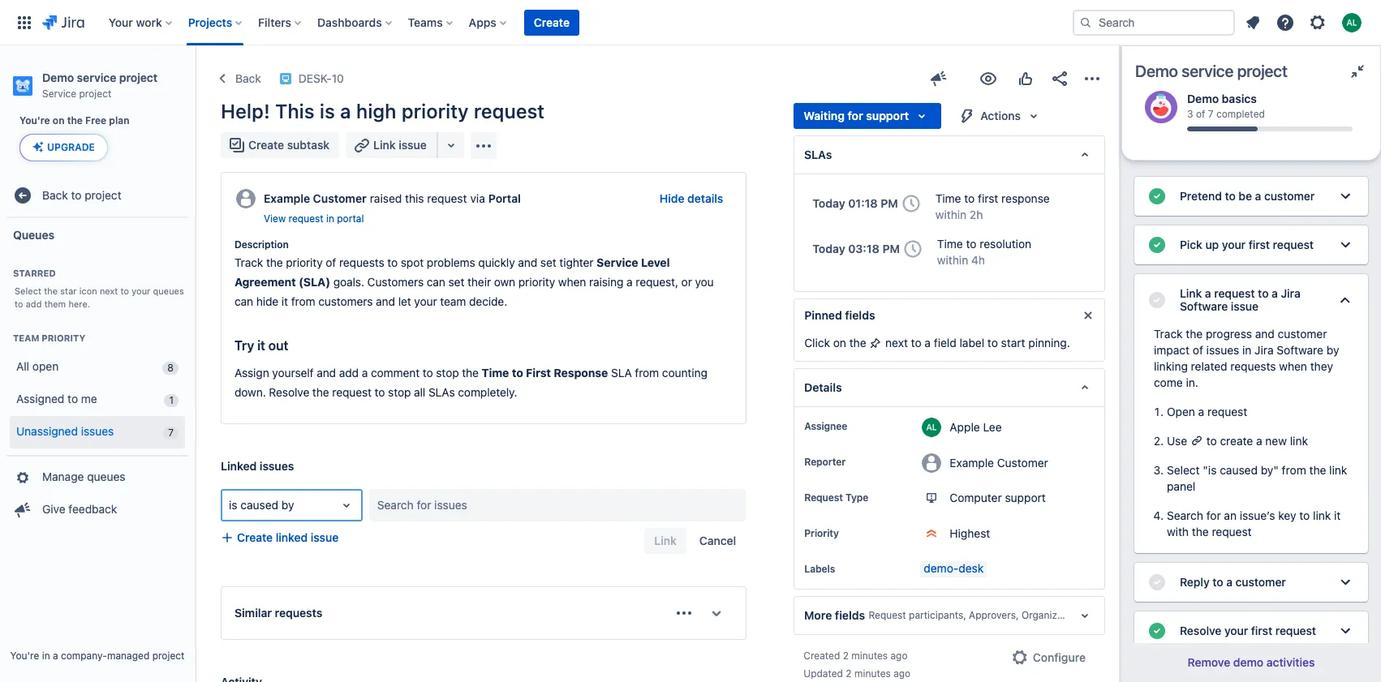 Task type: describe. For each thing, give the bounding box(es) containing it.
for for support
[[848, 109, 864, 123]]

the inside select "is caused by" from the link panel
[[1310, 464, 1327, 477]]

a down pick up your first request dropdown button
[[1272, 287, 1279, 300]]

a inside dropdown button
[[1256, 189, 1262, 203]]

issues right linked issues text box
[[435, 499, 467, 512]]

link for link issue
[[374, 138, 396, 152]]

0 horizontal spatial in
[[42, 650, 50, 662]]

1 vertical spatial minutes
[[855, 668, 891, 680]]

notifications image
[[1244, 13, 1263, 32]]

link issue
[[374, 138, 427, 152]]

on for click
[[834, 336, 847, 350]]

project up "free"
[[79, 88, 112, 100]]

customers
[[367, 275, 424, 289]]

similar requests
[[235, 607, 323, 620]]

the inside track the progress and customer impact of issues in jira software by linking related requests when they come in.
[[1186, 327, 1203, 341]]

create linked issue
[[237, 531, 339, 545]]

related
[[1192, 360, 1228, 373]]

created
[[804, 650, 841, 663]]

it inside search for an issue's key to link it with the request
[[1335, 509, 1341, 523]]

labels pin to top. only you can see pinned fields. image
[[839, 563, 852, 576]]

actions
[[981, 109, 1021, 123]]

starred
[[13, 268, 56, 279]]

request down pretend to be a customer dropdown button
[[1274, 238, 1314, 252]]

checked image for pick
[[1148, 235, 1167, 255]]

time for time to first response within 2h
[[936, 192, 962, 205]]

it inside goals. customers can set their own priority when raising a request, or you can hide it from customers and let your team decide.
[[282, 295, 288, 309]]

request,
[[636, 275, 679, 289]]

jira inside track the progress and customer impact of issues in jira software by linking related requests when they come in.
[[1255, 343, 1274, 357]]

2 vertical spatial issue
[[311, 531, 339, 545]]

priority inside group
[[42, 332, 85, 343]]

1 vertical spatial by
[[282, 499, 294, 512]]

0 vertical spatial issue
[[399, 138, 427, 152]]

for for an
[[1207, 509, 1222, 523]]

and inside track the progress and customer impact of issues in jira software by linking related requests when they come in.
[[1256, 327, 1275, 341]]

when inside goals. customers can set their own priority when raising a request, or you can hide it from customers and let your team decide.
[[558, 275, 586, 289]]

configure
[[1033, 651, 1086, 665]]

to inside sla from counting down. resolve the request to stop all slas completely.
[[375, 386, 385, 400]]

click
[[805, 336, 831, 350]]

the inside search for an issue's key to link it with the request
[[1192, 525, 1209, 539]]

give feedback
[[42, 503, 117, 516]]

to right icon
[[121, 286, 129, 296]]

the down pinned fields
[[850, 336, 867, 350]]

details element
[[794, 369, 1106, 408]]

create
[[1221, 434, 1254, 448]]

issues inside team priority group
[[81, 425, 114, 439]]

chevron image inside reply to a customer dropdown button
[[1336, 573, 1356, 593]]

slas inside sla from counting down. resolve the request to stop all slas completely.
[[429, 386, 455, 400]]

assignee
[[805, 421, 848, 433]]

back for back to project
[[42, 188, 68, 202]]

set inside goals. customers can set their own priority when raising a request, or you can hide it from customers and let your team decide.
[[449, 275, 465, 289]]

level
[[641, 256, 670, 270]]

1 horizontal spatial stop
[[436, 366, 459, 380]]

create for create
[[534, 15, 570, 29]]

apps button
[[464, 9, 513, 35]]

unassigned
[[16, 425, 78, 439]]

stop inside sla from counting down. resolve the request to stop all slas completely.
[[388, 386, 411, 400]]

select "is caused by" from the link panel
[[1167, 464, 1348, 494]]

the up completely.
[[462, 366, 479, 380]]

completed
[[1217, 108, 1266, 120]]

team priority group
[[6, 315, 188, 455]]

hide details button
[[650, 186, 733, 212]]

your inside goals. customers can set their own priority when raising a request, or you can hide it from customers and let your team decide.
[[414, 295, 437, 309]]

select inside select "is caused by" from the link panel
[[1167, 464, 1200, 477]]

demo for demo service project service project
[[42, 71, 74, 84]]

more fields element
[[794, 597, 1106, 636]]

share image
[[1051, 69, 1070, 88]]

a left the "company-"
[[53, 650, 58, 662]]

service for demo service project
[[1182, 62, 1234, 80]]

first for to
[[978, 192, 999, 205]]

request inside link a request to a jira software issue
[[1215, 287, 1256, 300]]

open a request
[[1167, 405, 1248, 419]]

try
[[235, 339, 254, 353]]

linked
[[221, 460, 257, 473]]

to down starred
[[15, 299, 23, 309]]

10
[[332, 71, 344, 85]]

or
[[682, 275, 692, 289]]

you're on the free plan
[[19, 114, 130, 127]]

fields for more fields
[[836, 609, 866, 623]]

8
[[168, 362, 174, 374]]

2 vertical spatial time
[[482, 366, 509, 380]]

jira inside link a request to a jira software issue
[[1281, 287, 1301, 300]]

request right view
[[289, 213, 324, 225]]

sidebar navigation image
[[177, 65, 213, 97]]

service for demo service project service project
[[77, 71, 116, 84]]

show image
[[704, 601, 730, 627]]

this
[[405, 192, 424, 205]]

decide.
[[469, 295, 508, 309]]

1 vertical spatial is
[[229, 499, 237, 512]]

field
[[934, 336, 957, 350]]

view
[[264, 213, 286, 225]]

queues inside starred select the star icon next to your queues to add them here.
[[153, 286, 184, 296]]

and right 'yourself'
[[317, 366, 336, 380]]

to create a new link
[[1204, 434, 1309, 448]]

link for to
[[1314, 509, 1332, 523]]

1 vertical spatial add
[[339, 366, 359, 380]]

you're for you're on the free plan
[[19, 114, 50, 127]]

1 vertical spatial priority
[[805, 528, 839, 540]]

demo
[[1234, 656, 1264, 670]]

chevron image for request
[[1336, 235, 1356, 255]]

request left via
[[427, 192, 467, 205]]

0 vertical spatial can
[[427, 275, 446, 289]]

from inside sla from counting down. resolve the request to stop all slas completely.
[[635, 366, 659, 380]]

filters
[[258, 15, 292, 29]]

0 vertical spatial 2
[[843, 650, 849, 663]]

issues right linked
[[260, 460, 294, 473]]

they
[[1311, 360, 1334, 373]]

subtask
[[287, 138, 330, 152]]

pinned
[[805, 309, 843, 322]]

1 vertical spatial 2
[[846, 668, 852, 680]]

waiting
[[804, 109, 845, 123]]

a left field
[[925, 336, 931, 350]]

demo-
[[924, 562, 959, 576]]

team
[[440, 295, 466, 309]]

request up add app image on the top left of page
[[474, 100, 545, 123]]

apple lee
[[950, 420, 1002, 434]]

star
[[60, 286, 77, 296]]

comment
[[371, 366, 420, 380]]

chevron image for a
[[1336, 291, 1356, 310]]

checked image for resolve
[[1148, 622, 1167, 641]]

dashboards
[[318, 15, 382, 29]]

search image
[[1080, 16, 1093, 29]]

1 vertical spatial ago
[[894, 668, 911, 680]]

manage queues button
[[6, 462, 188, 494]]

1 vertical spatial it
[[257, 339, 265, 353]]

0 vertical spatial ago
[[891, 650, 908, 663]]

project for back to project
[[85, 188, 122, 202]]

view request in portal
[[264, 213, 364, 225]]

(sla)
[[299, 275, 330, 289]]

basics
[[1222, 92, 1257, 106]]

collapse panel image
[[1349, 62, 1368, 81]]

completely.
[[458, 386, 518, 400]]

0 vertical spatial is
[[320, 100, 335, 123]]

description
[[235, 239, 289, 251]]

Linked issues text field
[[377, 498, 380, 514]]

add inside starred select the star icon next to your queues to add them here.
[[26, 299, 42, 309]]

first
[[526, 366, 551, 380]]

when inside track the progress and customer impact of issues in jira software by linking related requests when they come in.
[[1280, 360, 1308, 373]]

pick
[[1180, 238, 1203, 252]]

them
[[44, 299, 66, 309]]

today for today 01:18 pm
[[813, 196, 846, 210]]

pm for today 01:18 pm
[[881, 196, 899, 210]]

from inside select "is caused by" from the link panel
[[1282, 464, 1307, 477]]

0 vertical spatial link
[[1291, 434, 1309, 448]]

to left first
[[512, 366, 523, 380]]

with
[[1167, 525, 1189, 539]]

to left field
[[911, 336, 922, 350]]

configure link
[[1001, 645, 1096, 671]]

portal
[[337, 213, 364, 225]]

remove demo activities button
[[1187, 650, 1317, 676]]

create subtask
[[248, 138, 330, 152]]

appswitcher icon image
[[15, 13, 34, 32]]

waiting for support
[[804, 109, 909, 123]]

0 vertical spatial requests
[[339, 256, 384, 270]]

hide message image
[[1079, 306, 1098, 326]]

goals. customers can set their own priority when raising a request, or you can hide it from customers and let your team decide.
[[235, 275, 717, 309]]

customer for example customer
[[998, 456, 1049, 470]]

to inside team priority group
[[68, 392, 78, 406]]

tighter
[[560, 256, 594, 270]]

highest
[[950, 527, 991, 541]]

reply
[[1180, 576, 1210, 589]]

for for issues
[[417, 499, 431, 512]]

time to first response within 2h
[[936, 192, 1050, 222]]

demo-desk link
[[921, 562, 987, 578]]

example for example customer raised this request via portal
[[264, 192, 310, 205]]

out
[[269, 339, 289, 353]]

0 horizontal spatial can
[[235, 295, 253, 309]]

starred group
[[6, 251, 188, 315]]

computer
[[950, 491, 1002, 505]]

copy link to issue image
[[341, 71, 354, 84]]

your inside resolve your first request dropdown button
[[1225, 624, 1249, 638]]

goals.
[[333, 275, 364, 289]]

the inside starred select the star icon next to your queues to add them here.
[[44, 286, 58, 296]]

all
[[414, 386, 426, 400]]

the up "agreement"
[[266, 256, 283, 270]]

feedback
[[69, 503, 117, 516]]

hide
[[256, 295, 279, 309]]

chevron image for customer
[[1336, 187, 1356, 206]]

search for search for issues
[[377, 499, 414, 512]]

03:18
[[849, 242, 880, 256]]

projects button
[[183, 9, 249, 35]]

0 horizontal spatial requests
[[275, 607, 323, 620]]

key
[[1279, 509, 1297, 523]]

remove demo activities
[[1188, 656, 1316, 670]]

checked image for link
[[1148, 291, 1167, 310]]

0 vertical spatial minutes
[[852, 650, 888, 663]]

create button
[[524, 9, 580, 35]]

a right open
[[1199, 405, 1205, 419]]

this
[[275, 100, 315, 123]]

to left start
[[988, 336, 999, 350]]

actions image
[[1083, 69, 1103, 88]]

raised
[[370, 192, 402, 205]]

demo service project
[[1136, 62, 1288, 80]]

priority inside goals. customers can set their own priority when raising a request, or you can hide it from customers and let your team decide.
[[519, 275, 555, 289]]

help! this is a high priority request
[[221, 100, 545, 123]]

give feedback image
[[930, 69, 949, 88]]

request inside sla from counting down. resolve the request to stop all slas completely.
[[332, 386, 372, 400]]

Search field
[[1073, 9, 1236, 35]]

upgrade
[[47, 141, 95, 154]]

slas element
[[794, 136, 1106, 175]]

track the priority of requests to spot problems quickly and set tighter
[[235, 256, 597, 270]]

by"
[[1261, 464, 1279, 477]]

today 03:18 pm
[[813, 242, 900, 256]]

a right reply
[[1227, 576, 1233, 589]]

1 horizontal spatial set
[[541, 256, 557, 270]]

request
[[805, 492, 843, 504]]

0 vertical spatial in
[[326, 213, 334, 225]]



Task type: locate. For each thing, give the bounding box(es) containing it.
7 down 1
[[168, 427, 174, 439]]

request down the comment
[[332, 386, 372, 400]]

in
[[326, 213, 334, 225], [1243, 343, 1252, 357], [42, 650, 50, 662]]

search for issues
[[377, 499, 467, 512]]

2 horizontal spatial in
[[1243, 343, 1252, 357]]

a left the comment
[[362, 366, 368, 380]]

remove
[[1188, 656, 1231, 670]]

2 vertical spatial in
[[42, 650, 50, 662]]

project down upgrade
[[85, 188, 122, 202]]

watch options: you are not watching this issue, 0 people watching image
[[979, 69, 999, 88]]

issues down me
[[81, 425, 114, 439]]

to inside search for an issue's key to link it with the request
[[1300, 509, 1311, 523]]

dashboards button
[[313, 9, 398, 35]]

0 vertical spatial jira
[[1281, 287, 1301, 300]]

search up with
[[1167, 509, 1204, 523]]

clockicon image for today 03:18 pm
[[900, 236, 926, 262]]

within 2h button
[[936, 207, 983, 223]]

1 horizontal spatial select
[[1167, 464, 1200, 477]]

select inside starred select the star icon next to your queues to add them here.
[[15, 286, 41, 296]]

help image
[[1276, 13, 1296, 32]]

waiting for support button
[[794, 103, 942, 129]]

to inside back to project link
[[71, 188, 82, 202]]

2 vertical spatial of
[[1193, 343, 1204, 357]]

2h
[[970, 208, 983, 222]]

checked image
[[1148, 187, 1167, 206], [1148, 235, 1167, 255], [1148, 622, 1167, 641]]

2 checked image from the top
[[1148, 573, 1167, 593]]

of inside track the progress and customer impact of issues in jira software by linking related requests when they come in.
[[1193, 343, 1204, 357]]

the inside sla from counting down. resolve the request to stop all slas completely.
[[313, 386, 329, 400]]

0 vertical spatial track
[[235, 256, 263, 270]]

when left they
[[1280, 360, 1308, 373]]

label
[[960, 336, 985, 350]]

fields
[[845, 309, 876, 322], [836, 609, 866, 623]]

resolve up 'remove'
[[1180, 624, 1222, 638]]

demo inside demo service project service project
[[42, 71, 74, 84]]

within inside time to first response within 2h
[[936, 208, 967, 222]]

next right icon
[[100, 286, 118, 296]]

open image
[[337, 496, 356, 516]]

by up they
[[1327, 343, 1340, 357]]

0 vertical spatial priority
[[42, 332, 85, 343]]

1 horizontal spatial it
[[282, 295, 288, 309]]

to left me
[[68, 392, 78, 406]]

assigned
[[16, 392, 64, 406]]

jira
[[1281, 287, 1301, 300], [1255, 343, 1274, 357]]

1 horizontal spatial back
[[235, 71, 261, 85]]

0 vertical spatial clockicon image
[[899, 191, 925, 217]]

customer inside track the progress and customer impact of issues in jira software by linking related requests when they come in.
[[1278, 327, 1328, 341]]

a up progress
[[1206, 287, 1212, 300]]

link for the
[[1330, 464, 1348, 477]]

0 horizontal spatial priority
[[286, 256, 323, 270]]

0 vertical spatial on
[[53, 114, 65, 127]]

pretend to be a customer button
[[1135, 177, 1369, 216]]

for inside search for an issue's key to link it with the request
[[1207, 509, 1222, 523]]

1 horizontal spatial caused
[[1220, 464, 1258, 477]]

2 vertical spatial from
[[1282, 464, 1307, 477]]

1 horizontal spatial customer
[[998, 456, 1049, 470]]

their
[[468, 275, 491, 289]]

type
[[846, 492, 869, 504]]

select
[[15, 286, 41, 296], [1167, 464, 1200, 477]]

0 horizontal spatial service
[[77, 71, 116, 84]]

for inside dropdown button
[[848, 109, 864, 123]]

banner containing your work
[[0, 0, 1382, 45]]

primary element
[[10, 0, 1073, 45]]

request up progress
[[1215, 287, 1256, 300]]

2 horizontal spatial requests
[[1231, 360, 1277, 373]]

1 horizontal spatial jira
[[1281, 287, 1301, 300]]

request up the activities
[[1276, 624, 1317, 638]]

your inside starred select the star icon next to your queues to add them here.
[[132, 286, 150, 296]]

1 vertical spatial customer
[[998, 456, 1049, 470]]

clockicon image right 03:18 on the top right of page
[[900, 236, 926, 262]]

view request in portal link
[[264, 212, 364, 226]]

1 vertical spatial support
[[1005, 491, 1046, 505]]

demo for demo service project
[[1136, 62, 1179, 80]]

to inside time to first response within 2h
[[965, 192, 975, 205]]

7
[[1209, 108, 1214, 120], [168, 427, 174, 439]]

queues up give feedback button
[[87, 470, 125, 484]]

caused inside select "is caused by" from the link panel
[[1220, 464, 1258, 477]]

to right key
[[1300, 509, 1311, 523]]

to right reply
[[1213, 576, 1224, 589]]

2 right "created"
[[843, 650, 849, 663]]

help!
[[221, 100, 270, 123]]

resolve inside sla from counting down. resolve the request to stop all slas completely.
[[269, 386, 310, 400]]

1 vertical spatial of
[[326, 256, 336, 270]]

0 vertical spatial create
[[534, 15, 570, 29]]

0 vertical spatial pm
[[881, 196, 899, 210]]

1 horizontal spatial service
[[1182, 62, 1234, 80]]

group containing manage queues
[[6, 455, 188, 531]]

1 horizontal spatial link
[[1180, 287, 1203, 300]]

free
[[85, 114, 106, 127]]

1 horizontal spatial search
[[1167, 509, 1204, 523]]

chevron image
[[1336, 187, 1356, 206], [1336, 235, 1356, 255], [1336, 291, 1356, 310], [1336, 573, 1356, 593]]

1 vertical spatial from
[[635, 366, 659, 380]]

fields for pinned fields
[[845, 309, 876, 322]]

yourself
[[272, 366, 314, 380]]

add app image
[[474, 136, 493, 155]]

come
[[1154, 376, 1183, 390]]

1 vertical spatial fields
[[836, 609, 866, 623]]

1 vertical spatial create
[[248, 138, 284, 152]]

checked image for pretend
[[1148, 187, 1167, 206]]

of
[[1197, 108, 1206, 120], [326, 256, 336, 270], [1193, 343, 1204, 357]]

of for 7
[[1197, 108, 1206, 120]]

1 horizontal spatial slas
[[805, 148, 833, 162]]

0 vertical spatial software
[[1180, 300, 1228, 313]]

it help image
[[279, 72, 292, 85]]

work
[[136, 15, 162, 29]]

your profile and settings image
[[1343, 13, 1362, 32]]

a
[[340, 100, 351, 123], [1256, 189, 1262, 203], [627, 275, 633, 289], [1206, 287, 1212, 300], [1272, 287, 1279, 300], [925, 336, 931, 350], [362, 366, 368, 380], [1199, 405, 1205, 419], [1257, 434, 1263, 448], [1227, 576, 1233, 589], [53, 650, 58, 662]]

create for create linked issue
[[237, 531, 273, 545]]

1 horizontal spatial demo
[[1136, 62, 1179, 80]]

you're
[[19, 114, 50, 127], [10, 650, 39, 662]]

track inside track the progress and customer impact of issues in jira software by linking related requests when they come in.
[[1154, 327, 1183, 341]]

0 horizontal spatial demo
[[42, 71, 74, 84]]

link inside select "is caused by" from the link panel
[[1330, 464, 1348, 477]]

hide details
[[660, 192, 724, 205]]

service inside demo service project service project
[[77, 71, 116, 84]]

service level agreement (sla)
[[235, 256, 673, 289]]

0 vertical spatial example
[[264, 192, 310, 205]]

demo inside demo basics 3 of 7 completed
[[1188, 92, 1220, 106]]

1 vertical spatial checked image
[[1148, 573, 1167, 593]]

of up (sla)
[[326, 256, 336, 270]]

customer for example customer raised this request via portal
[[313, 192, 367, 205]]

0 horizontal spatial caused
[[241, 499, 278, 512]]

stop down the comment
[[388, 386, 411, 400]]

today left 01:18
[[813, 196, 846, 210]]

fields up click on the
[[845, 309, 876, 322]]

resolve inside dropdown button
[[1180, 624, 1222, 638]]

support right waiting
[[866, 109, 909, 123]]

in inside track the progress and customer impact of issues in jira software by linking related requests when they come in.
[[1243, 343, 1252, 357]]

time inside time to resolution within 4h
[[938, 237, 963, 251]]

linked issues
[[221, 460, 294, 473]]

high
[[356, 100, 397, 123]]

0 horizontal spatial stop
[[388, 386, 411, 400]]

link down help! this is a high priority request
[[374, 138, 396, 152]]

project for demo service project
[[1238, 62, 1288, 80]]

and right progress
[[1256, 327, 1275, 341]]

demo for demo basics 3 of 7 completed
[[1188, 92, 1220, 106]]

link inside search for an issue's key to link it with the request
[[1314, 509, 1332, 523]]

your right up
[[1223, 238, 1246, 252]]

0 horizontal spatial priority
[[42, 332, 85, 343]]

1 horizontal spatial next
[[886, 336, 908, 350]]

plan
[[109, 114, 130, 127]]

first for your
[[1252, 624, 1273, 638]]

customer right be
[[1265, 189, 1315, 203]]

checked image inside resolve your first request dropdown button
[[1148, 622, 1167, 641]]

you're for you're in a company-managed project
[[10, 650, 39, 662]]

fields inside more fields element
[[836, 609, 866, 623]]

the up impact at the bottom right of the page
[[1186, 327, 1203, 341]]

1 vertical spatial next
[[886, 336, 908, 350]]

0 vertical spatial service
[[42, 88, 76, 100]]

within
[[936, 208, 967, 222], [938, 253, 969, 267]]

7 inside demo basics 3 of 7 completed
[[1209, 108, 1214, 120]]

today
[[813, 196, 846, 210], [813, 242, 846, 256]]

to down pick up your first request dropdown button
[[1259, 287, 1269, 300]]

queues up 8
[[153, 286, 184, 296]]

resolution
[[980, 237, 1032, 251]]

it
[[282, 295, 288, 309], [257, 339, 265, 353], [1335, 509, 1341, 523]]

resolve your first request button
[[1135, 612, 1369, 651]]

and left let
[[376, 295, 395, 309]]

issue's
[[1240, 509, 1276, 523]]

by inside track the progress and customer impact of issues in jira software by linking related requests when they come in.
[[1327, 343, 1340, 357]]

1 horizontal spatial when
[[1280, 360, 1308, 373]]

linked
[[276, 531, 308, 545]]

to up 2h
[[965, 192, 975, 205]]

in left the "company-"
[[42, 650, 50, 662]]

first inside time to first response within 2h
[[978, 192, 999, 205]]

new
[[1266, 434, 1288, 448]]

group
[[6, 455, 188, 531]]

back up queues
[[42, 188, 68, 202]]

own
[[494, 275, 516, 289]]

customer up resolve your first request dropdown button
[[1236, 576, 1287, 589]]

pm right 03:18 on the top right of page
[[883, 242, 900, 256]]

1 checked image from the top
[[1148, 187, 1167, 206]]

within inside time to resolution within 4h
[[938, 253, 969, 267]]

to right link issue icon
[[1207, 434, 1218, 448]]

01:18
[[849, 196, 878, 210]]

a inside goals. customers can set their own priority when raising a request, or you can hide it from customers and let your team decide.
[[627, 275, 633, 289]]

it right try
[[257, 339, 265, 353]]

a left the new
[[1257, 434, 1263, 448]]

the left "free"
[[67, 114, 83, 127]]

2 horizontal spatial demo
[[1188, 92, 1220, 106]]

2 checked image from the top
[[1148, 235, 1167, 255]]

1 horizontal spatial priority
[[402, 100, 469, 123]]

track down description
[[235, 256, 263, 270]]

service inside demo service project service project
[[42, 88, 76, 100]]

today for today 03:18 pm
[[813, 242, 846, 256]]

time up within 4h button at the top right of page
[[938, 237, 963, 251]]

track for track the progress and customer impact of issues in jira software by linking related requests when they come in.
[[1154, 327, 1183, 341]]

customer
[[313, 192, 367, 205], [998, 456, 1049, 470]]

customer for a
[[1265, 189, 1315, 203]]

checked image for reply
[[1148, 573, 1167, 593]]

2 vertical spatial checked image
[[1148, 622, 1167, 641]]

to up customers at the top left
[[388, 256, 398, 270]]

example for example customer
[[950, 456, 995, 470]]

1 horizontal spatial software
[[1277, 343, 1324, 357]]

from right "by""
[[1282, 464, 1307, 477]]

more fields
[[805, 609, 866, 623]]

1 horizontal spatial resolve
[[1180, 624, 1222, 638]]

request inside search for an issue's key to link it with the request
[[1212, 525, 1252, 539]]

service up "free"
[[77, 71, 116, 84]]

linking
[[1154, 360, 1188, 373]]

issues down progress
[[1207, 343, 1240, 357]]

example customer
[[950, 456, 1049, 470]]

clockicon image for today 01:18 pm
[[899, 191, 925, 217]]

assigned to me
[[16, 392, 97, 406]]

to inside time to resolution within 4h
[[967, 237, 977, 251]]

link inside link issue button
[[374, 138, 396, 152]]

0 vertical spatial of
[[1197, 108, 1206, 120]]

1 chevron image from the top
[[1336, 187, 1356, 206]]

1 vertical spatial requests
[[1231, 360, 1277, 373]]

example up computer
[[950, 456, 995, 470]]

track for track the priority of requests to spot problems quickly and set tighter
[[235, 256, 263, 270]]

2 vertical spatial customer
[[1236, 576, 1287, 589]]

0 vertical spatial caused
[[1220, 464, 1258, 477]]

details
[[688, 192, 724, 205]]

create for create subtask
[[248, 138, 284, 152]]

back to project link
[[6, 180, 188, 212]]

today 01:18 pm
[[813, 196, 899, 210]]

0 horizontal spatial service
[[42, 88, 76, 100]]

checked image inside link a request to a jira software issue dropdown button
[[1148, 291, 1167, 310]]

1 vertical spatial set
[[449, 275, 465, 289]]

first up the remove demo activities at the bottom right of the page
[[1252, 624, 1273, 638]]

clockicon image right 01:18
[[899, 191, 925, 217]]

1 vertical spatial queues
[[87, 470, 125, 484]]

settings image
[[1309, 13, 1328, 32]]

1 vertical spatial pm
[[883, 242, 900, 256]]

1 vertical spatial clockicon image
[[900, 236, 926, 262]]

priority up link web pages and more image
[[402, 100, 469, 123]]

0 vertical spatial you're
[[19, 114, 50, 127]]

icon
[[79, 286, 97, 296]]

of inside demo basics 3 of 7 completed
[[1197, 108, 1206, 120]]

3 chevron image from the top
[[1336, 291, 1356, 310]]

3 checked image from the top
[[1148, 622, 1167, 641]]

of for requests
[[326, 256, 336, 270]]

customer inside dropdown button
[[1265, 189, 1315, 203]]

to down the comment
[[375, 386, 385, 400]]

checked image inside reply to a customer dropdown button
[[1148, 573, 1167, 593]]

jira image
[[42, 13, 84, 32], [42, 13, 84, 32]]

add
[[26, 299, 42, 309], [339, 366, 359, 380]]

a right be
[[1256, 189, 1262, 203]]

in left portal
[[326, 213, 334, 225]]

software up they
[[1277, 343, 1324, 357]]

customer inside dropdown button
[[1236, 576, 1287, 589]]

1 today from the top
[[813, 196, 846, 210]]

0 horizontal spatial is
[[229, 499, 237, 512]]

7 right 3
[[1209, 108, 1214, 120]]

1 vertical spatial service
[[597, 256, 639, 270]]

and inside goals. customers can set their own priority when raising a request, or you can hide it from customers and let your team decide.
[[376, 295, 395, 309]]

on up the upgrade button
[[53, 114, 65, 127]]

banner
[[0, 0, 1382, 45]]

set up team
[[449, 275, 465, 289]]

1 vertical spatial issue
[[1231, 300, 1259, 313]]

2 horizontal spatial for
[[1207, 509, 1222, 523]]

a left high
[[340, 100, 351, 123]]

priority up (sla)
[[286, 256, 323, 270]]

details
[[805, 381, 843, 395]]

from inside goals. customers can set their own priority when raising a request, or you can hide it from customers and let your team decide.
[[291, 295, 315, 309]]

chevron image inside pretend to be a customer dropdown button
[[1336, 187, 1356, 206]]

back up help!
[[235, 71, 261, 85]]

0 horizontal spatial on
[[53, 114, 65, 127]]

requests down progress
[[1231, 360, 1277, 373]]

your up demo
[[1225, 624, 1249, 638]]

clockicon image
[[899, 191, 925, 217], [900, 236, 926, 262]]

desk-10
[[299, 71, 344, 85]]

support down example customer
[[1005, 491, 1046, 505]]

link web pages and more image
[[441, 136, 461, 155]]

pretend to be a customer
[[1180, 189, 1315, 203]]

2 vertical spatial create
[[237, 531, 273, 545]]

caused right "is
[[1220, 464, 1258, 477]]

customer for and
[[1278, 327, 1328, 341]]

first inside pick up your first request dropdown button
[[1249, 238, 1271, 252]]

caused
[[1220, 464, 1258, 477], [241, 499, 278, 512]]

2 chevron image from the top
[[1336, 235, 1356, 255]]

within left 4h
[[938, 253, 969, 267]]

minutes right "created"
[[852, 650, 888, 663]]

link right "by""
[[1330, 464, 1348, 477]]

0 vertical spatial within
[[936, 208, 967, 222]]

3
[[1188, 108, 1194, 120]]

1 horizontal spatial 7
[[1209, 108, 1214, 120]]

issues inside track the progress and customer impact of issues in jira software by linking related requests when they come in.
[[1207, 343, 1240, 357]]

next
[[100, 286, 118, 296], [886, 336, 908, 350]]

when
[[558, 275, 586, 289], [1280, 360, 1308, 373]]

chevron image
[[1336, 622, 1356, 641]]

your inside pick up your first request dropdown button
[[1223, 238, 1246, 252]]

1 vertical spatial you're
[[10, 650, 39, 662]]

similar
[[235, 607, 272, 620]]

request type
[[805, 492, 869, 504]]

vote options: no one has voted for this issue yet. image
[[1016, 69, 1036, 88]]

impact
[[1154, 343, 1190, 357]]

1 vertical spatial today
[[813, 242, 846, 256]]

search inside search for an issue's key to link it with the request
[[1167, 509, 1204, 523]]

project right managed
[[152, 650, 185, 662]]

0 vertical spatial resolve
[[269, 386, 310, 400]]

down.
[[235, 386, 266, 400]]

issue up progress
[[1231, 300, 1259, 313]]

project for demo service project service project
[[119, 71, 158, 84]]

2 horizontal spatial priority
[[519, 275, 555, 289]]

queues
[[13, 228, 54, 242]]

first inside resolve your first request dropdown button
[[1252, 624, 1273, 638]]

requests inside track the progress and customer impact of issues in jira software by linking related requests when they come in.
[[1231, 360, 1277, 373]]

to down upgrade
[[71, 188, 82, 202]]

checked image
[[1148, 291, 1167, 310], [1148, 573, 1167, 593]]

2 vertical spatial priority
[[519, 275, 555, 289]]

service
[[1182, 62, 1234, 80], [77, 71, 116, 84]]

to up all
[[423, 366, 433, 380]]

0 vertical spatial checked image
[[1148, 291, 1167, 310]]

1 vertical spatial back
[[42, 188, 68, 202]]

time inside time to first response within 2h
[[936, 192, 962, 205]]

link issue icon image
[[1191, 434, 1204, 447]]

1 vertical spatial when
[[1280, 360, 1308, 373]]

time up within 2h button
[[936, 192, 962, 205]]

is right this
[[320, 100, 335, 123]]

1 checked image from the top
[[1148, 291, 1167, 310]]

add left the comment
[[339, 366, 359, 380]]

apps
[[469, 15, 497, 29]]

search for search for an issue's key to link it with the request
[[1167, 509, 1204, 523]]

unassigned issues
[[16, 425, 114, 439]]

0 vertical spatial set
[[541, 256, 557, 270]]

assignee pin to top. only you can see pinned fields. image
[[851, 421, 864, 434]]

progress bar
[[1188, 127, 1353, 132]]

time for time to resolution within 4h
[[938, 237, 963, 251]]

4 chevron image from the top
[[1336, 573, 1356, 593]]

create inside primary element
[[534, 15, 570, 29]]

2 today from the top
[[813, 242, 846, 256]]

all open
[[16, 360, 59, 374]]

demo up you're on the free plan at the left top of page
[[42, 71, 74, 84]]

1 horizontal spatial in
[[326, 213, 334, 225]]

7 inside team priority group
[[168, 427, 174, 439]]

1 vertical spatial in
[[1243, 343, 1252, 357]]

filters button
[[253, 9, 308, 35]]

up
[[1206, 238, 1220, 252]]

pm
[[881, 196, 899, 210], [883, 242, 900, 256]]

0 horizontal spatial issue
[[311, 531, 339, 545]]

0 vertical spatial first
[[978, 192, 999, 205]]

1 vertical spatial can
[[235, 295, 253, 309]]

software inside link a request to a jira software issue
[[1180, 300, 1228, 313]]

click on the
[[805, 336, 870, 350]]

0 horizontal spatial slas
[[429, 386, 455, 400]]

your right let
[[414, 295, 437, 309]]

and right quickly
[[518, 256, 538, 270]]

0 vertical spatial stop
[[436, 366, 459, 380]]

request up create
[[1208, 405, 1248, 419]]

on right click
[[834, 336, 847, 350]]

for
[[848, 109, 864, 123], [417, 499, 431, 512], [1207, 509, 1222, 523]]

0 vertical spatial customer
[[1265, 189, 1315, 203]]

in down progress
[[1243, 343, 1252, 357]]

service up demo basics 3 of 7 completed
[[1182, 62, 1234, 80]]

1 horizontal spatial track
[[1154, 327, 1183, 341]]

to up 4h
[[967, 237, 977, 251]]

link for link a request to a jira software issue
[[1180, 287, 1203, 300]]

to inside link a request to a jira software issue
[[1259, 287, 1269, 300]]

issue inside link a request to a jira software issue
[[1231, 300, 1259, 313]]

select up panel
[[1167, 464, 1200, 477]]

back for back
[[235, 71, 261, 85]]

1 horizontal spatial from
[[635, 366, 659, 380]]

issue left link web pages and more image
[[399, 138, 427, 152]]

next left field
[[886, 336, 908, 350]]

queues inside button
[[87, 470, 125, 484]]

on for you're
[[53, 114, 65, 127]]

is
[[320, 100, 335, 123], [229, 499, 237, 512]]

resolve down 'yourself'
[[269, 386, 310, 400]]

support inside dropdown button
[[866, 109, 909, 123]]

let
[[398, 295, 411, 309]]

demo-desk
[[924, 562, 984, 576]]

add left them
[[26, 299, 42, 309]]

track up impact at the bottom right of the page
[[1154, 327, 1183, 341]]

to inside pretend to be a customer dropdown button
[[1226, 189, 1236, 203]]

0 horizontal spatial when
[[558, 275, 586, 289]]

2 vertical spatial requests
[[275, 607, 323, 620]]

to inside reply to a customer dropdown button
[[1213, 576, 1224, 589]]

service inside service level agreement (sla)
[[597, 256, 639, 270]]

0 horizontal spatial add
[[26, 299, 42, 309]]

customer
[[1265, 189, 1315, 203], [1278, 327, 1328, 341], [1236, 576, 1287, 589]]

request down an
[[1212, 525, 1252, 539]]

software inside track the progress and customer impact of issues in jira software by linking related requests when they come in.
[[1277, 343, 1324, 357]]

to left be
[[1226, 189, 1236, 203]]

1 horizontal spatial is
[[320, 100, 335, 123]]

create down is caused by
[[237, 531, 273, 545]]

open
[[1167, 405, 1196, 419]]

give feedback button
[[6, 494, 188, 527]]

1 vertical spatial on
[[834, 336, 847, 350]]

next inside starred select the star icon next to your queues to add them here.
[[100, 286, 118, 296]]

chevron image inside link a request to a jira software issue dropdown button
[[1336, 291, 1356, 310]]

chevron image inside pick up your first request dropdown button
[[1336, 235, 1356, 255]]

requests up goals.
[[339, 256, 384, 270]]

0 vertical spatial next
[[100, 286, 118, 296]]

link inside link a request to a jira software issue
[[1180, 287, 1203, 300]]

pm for today 03:18 pm
[[883, 242, 900, 256]]

1 horizontal spatial issue
[[399, 138, 427, 152]]

create
[[534, 15, 570, 29], [248, 138, 284, 152], [237, 531, 273, 545]]

company-
[[61, 650, 107, 662]]



Task type: vqa. For each thing, say whether or not it's contained in the screenshot.
the left Jira
yes



